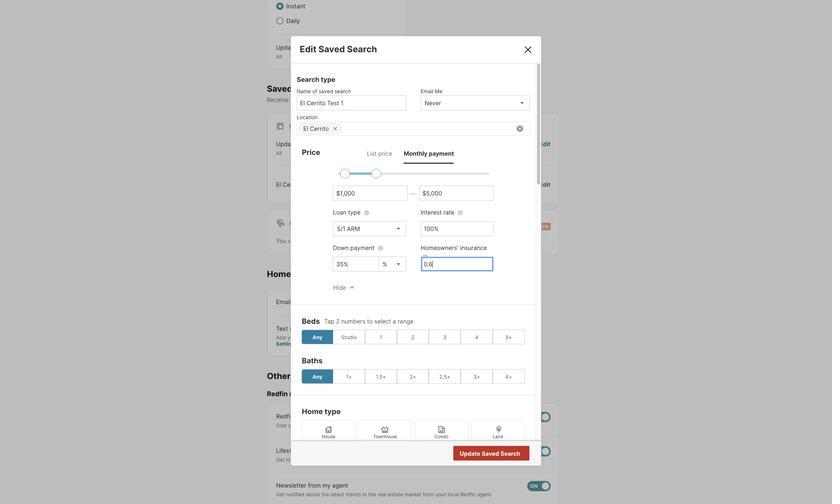 Task type: locate. For each thing, give the bounding box(es) containing it.
3+ radio
[[461, 370, 493, 384]]

None search field
[[341, 122, 529, 137]]

in left studio on the left
[[336, 335, 340, 341]]

4+ radio
[[493, 370, 525, 384]]

agent. inside newsletter from my agent get notified about the latest trends in the real estate market from your local redfin agent.
[[477, 492, 492, 498]]

search up based
[[335, 88, 351, 95]]

email left me
[[421, 88, 433, 95]]

interest rate
[[421, 209, 454, 216]]

home up date
[[302, 408, 323, 417]]

5+
[[506, 334, 512, 341]]

2 vertical spatial update
[[460, 450, 480, 458]]

  text field
[[424, 226, 490, 233], [336, 261, 376, 268], [424, 261, 490, 268]]

2 edit button from the top
[[539, 180, 551, 189]]

email up text
[[276, 298, 291, 306]]

0 vertical spatial 1
[[317, 181, 320, 188]]

el left test
[[276, 181, 281, 188]]

0 vertical spatial type
[[321, 76, 335, 84]]

your up settings
[[287, 335, 298, 341]]

search type
[[297, 76, 335, 84]]

1 for from the top
[[289, 123, 301, 130]]

any inside option
[[313, 334, 322, 341]]

any for studio
[[313, 334, 322, 341]]

search
[[335, 88, 351, 95], [413, 96, 431, 104]]

for sale
[[289, 123, 317, 130]]

1 horizontal spatial on
[[363, 96, 370, 104]]

payment
[[429, 150, 454, 157], [350, 245, 374, 252]]

1 horizontal spatial and
[[393, 457, 402, 463]]

1 horizontal spatial search
[[347, 44, 377, 55]]

1 vertical spatial on
[[391, 298, 398, 306]]

1 horizontal spatial search
[[413, 96, 431, 104]]

your inside the saved searches receive timely notifications based on your preferred search filters.
[[372, 96, 384, 104]]

option group for baths
[[302, 370, 525, 384]]

1 vertical spatial emails
[[293, 371, 319, 381]]

2 types from the top
[[298, 141, 314, 148]]

2 vertical spatial search
[[500, 450, 520, 458]]

edit saved search element
[[300, 44, 514, 55]]

0 horizontal spatial email
[[276, 298, 291, 306]]

el down location
[[303, 125, 308, 133]]

saved down land
[[482, 450, 499, 458]]

email me element
[[421, 85, 526, 96]]

and
[[356, 423, 365, 429], [454, 423, 463, 429], [393, 457, 402, 463]]

cerrito
[[310, 125, 329, 133], [283, 181, 302, 188]]

1 horizontal spatial a
[[434, 423, 436, 429]]

number
[[316, 335, 335, 341]]

your inside newsletter from my agent get notified about the latest trends in the real estate market from your local redfin agent.
[[435, 492, 446, 498]]

1 down select
[[380, 334, 382, 341]]

on right based
[[363, 96, 370, 104]]

payment down arm
[[350, 245, 374, 252]]

1 checkbox
[[365, 330, 397, 345]]

0 horizontal spatial on
[[314, 423, 321, 429]]

2 get from the top
[[276, 492, 285, 498]]

0 horizontal spatial to
[[296, 423, 301, 429]]

for left rent
[[289, 220, 301, 227]]

a right sell
[[434, 423, 436, 429]]

update down connect
[[460, 450, 480, 458]]

account
[[342, 335, 363, 341]]

and right style
[[393, 457, 402, 463]]

5+ checkbox
[[493, 330, 525, 345]]

location element
[[297, 111, 526, 122]]

0 horizontal spatial 2
[[336, 318, 340, 325]]

email inside edit saved search dialog
[[421, 88, 433, 95]]

connect
[[465, 423, 484, 429]]

1 vertical spatial a
[[434, 423, 436, 429]]

on inside redfin news stay up to date on redfin's tools and features, how to buy or sell a home, and connect with an agent.
[[314, 423, 321, 429]]

edit button for update types
[[539, 140, 551, 157]]

no results
[[491, 451, 520, 458]]

tours
[[293, 269, 315, 279]]

2 down range
[[411, 334, 414, 341]]

  text field down homeowners' insurance
[[424, 261, 490, 268]]

for left sale
[[289, 123, 301, 130]]

no for no results
[[491, 451, 499, 458]]

on inside the saved searches receive timely notifications based on your preferred search filters.
[[363, 96, 370, 104]]

Studio checkbox
[[333, 330, 365, 345]]

Any radio
[[302, 370, 333, 384]]

0 vertical spatial 2
[[336, 318, 340, 325]]

from right market
[[423, 492, 434, 498]]

0 vertical spatial email
[[421, 88, 433, 95]]

1 vertical spatial types
[[298, 141, 314, 148]]

2 vertical spatial type
[[325, 408, 341, 417]]

payment inside monthly payment element
[[429, 150, 454, 157]]

list box inside edit saved search dialog
[[421, 96, 530, 111]]

1 any from the top
[[313, 334, 322, 341]]

searches down the 5/1 arm
[[338, 237, 363, 245]]

emails for no emails
[[492, 181, 510, 188]]

0 horizontal spatial payment
[[350, 245, 374, 252]]

baths
[[302, 357, 323, 366]]

townhouse
[[373, 434, 397, 440]]

saved
[[318, 44, 345, 55], [267, 84, 292, 94], [319, 237, 336, 245], [482, 450, 499, 458]]

2 horizontal spatial your
[[435, 492, 446, 498]]

design
[[404, 457, 420, 463]]

test
[[303, 181, 315, 188]]

1+ radio
[[333, 370, 365, 384]]

and right home,
[[454, 423, 463, 429]]

the down my
[[321, 492, 329, 498]]

0 horizontal spatial a
[[393, 318, 396, 325]]

estate
[[388, 492, 403, 498]]

0 horizontal spatial no
[[483, 181, 490, 188]]

to left "buy"
[[401, 423, 406, 429]]

1 horizontal spatial el
[[303, 125, 308, 133]]

0 vertical spatial edit button
[[539, 140, 551, 157]]

home inside edit saved search dialog
[[302, 408, 323, 417]]

2 any from the top
[[313, 374, 322, 380]]

1 horizontal spatial cerrito
[[310, 125, 329, 133]]

hide button
[[333, 279, 357, 294]]

2 vertical spatial edit
[[539, 181, 551, 188]]

1 horizontal spatial email
[[421, 88, 433, 95]]

type right loan
[[348, 209, 361, 216]]

0 horizontal spatial home
[[267, 269, 291, 279]]

0 vertical spatial cerrito
[[310, 125, 329, 133]]

the
[[321, 492, 329, 498], [368, 492, 376, 498]]

Enter max text field
[[422, 190, 490, 197]]

0 vertical spatial agent.
[[505, 423, 520, 429]]

0 horizontal spatial search
[[335, 88, 351, 95]]

0 vertical spatial your
[[372, 96, 384, 104]]

type up saved
[[321, 76, 335, 84]]

2 all from the top
[[276, 150, 282, 156]]

your right market
[[435, 492, 446, 498]]

latest
[[331, 492, 344, 498]]

1 horizontal spatial agent.
[[505, 423, 520, 429]]

all down daily radio
[[276, 53, 282, 60]]

Townhouse checkbox
[[358, 421, 412, 446]]

1 vertical spatial 1
[[380, 334, 382, 341]]

home left tours in the left of the page
[[267, 269, 291, 279]]

a inside dialog
[[393, 318, 396, 325]]

cerrito left remove el cerrito icon
[[310, 125, 329, 133]]

create
[[300, 237, 317, 245]]

on right date
[[314, 423, 321, 429]]

1 vertical spatial searches
[[338, 237, 363, 245]]

no up the "enter max" text box
[[483, 181, 490, 188]]

1 horizontal spatial in
[[363, 492, 367, 498]]

list price
[[367, 150, 392, 157]]

0 horizontal spatial searches
[[294, 84, 333, 94]]

type up the redfin's
[[325, 408, 341, 417]]

Any checkbox
[[302, 330, 333, 345]]

edit button for no emails
[[539, 180, 551, 189]]

daily
[[286, 17, 300, 25]]

1 vertical spatial all
[[276, 150, 282, 156]]

0 vertical spatial home
[[267, 269, 291, 279]]

emails
[[492, 181, 510, 188], [293, 371, 319, 381]]

your left preferred
[[372, 96, 384, 104]]

1 horizontal spatial 2
[[411, 334, 414, 341]]

your
[[372, 96, 384, 104], [287, 335, 298, 341], [435, 492, 446, 498]]

option group
[[302, 330, 525, 345], [302, 370, 525, 384], [302, 421, 525, 475]]

0 horizontal spatial 1
[[317, 181, 320, 188]]

1 right test
[[317, 181, 320, 188]]

homeowners'
[[421, 245, 458, 252]]

1 vertical spatial edit
[[539, 141, 551, 148]]

1 horizontal spatial payment
[[429, 150, 454, 157]]

1 vertical spatial cerrito
[[283, 181, 302, 188]]

1 vertical spatial el
[[276, 181, 281, 188]]

remove el cerrito image
[[333, 127, 337, 131]]

1 vertical spatial type
[[348, 209, 361, 216]]

2 right tap at the bottom left of the page
[[336, 318, 340, 325]]

1 vertical spatial for
[[289, 220, 301, 227]]

text
[[276, 325, 288, 332]]

home for home tours
[[267, 269, 291, 279]]

2 horizontal spatial to
[[401, 423, 406, 429]]

to
[[367, 318, 373, 325], [296, 423, 301, 429], [401, 423, 406, 429]]

0 vertical spatial from
[[308, 482, 321, 490]]

get
[[276, 457, 285, 463], [276, 492, 285, 498]]

of
[[312, 88, 317, 95]]

1 horizontal spatial local
[[448, 492, 459, 498]]

on right always
[[391, 298, 398, 306]]

1 edit button from the top
[[539, 140, 551, 157]]

1 horizontal spatial the
[[368, 492, 376, 498]]

2 vertical spatial your
[[435, 492, 446, 498]]

1 the from the left
[[321, 492, 329, 498]]

local
[[286, 457, 297, 463], [448, 492, 459, 498]]

a left range
[[393, 318, 396, 325]]

1 vertical spatial no
[[491, 451, 499, 458]]

0 vertical spatial get
[[276, 457, 285, 463]]

from up the about
[[308, 482, 321, 490]]

searches down search type
[[294, 84, 333, 94]]

1 vertical spatial your
[[287, 335, 298, 341]]

home tours
[[267, 269, 315, 279]]

2 horizontal spatial search
[[500, 450, 520, 458]]

payment for down payment
[[350, 245, 374, 252]]

1 vertical spatial home
[[302, 408, 323, 417]]

searches
[[294, 84, 333, 94], [338, 237, 363, 245]]

0 vertical spatial all
[[276, 53, 282, 60]]

redfin inside newsletter from my agent get notified about the latest trends in the real estate market from your local redfin agent.
[[460, 492, 476, 498]]

0 vertical spatial el
[[303, 125, 308, 133]]

0 vertical spatial option group
[[302, 330, 525, 345]]

0 vertical spatial any
[[313, 334, 322, 341]]

payment right the monthly
[[429, 150, 454, 157]]

0 vertical spatial emails
[[492, 181, 510, 188]]

1 get from the top
[[276, 457, 285, 463]]

monthly payment element
[[404, 144, 454, 164]]

type
[[321, 76, 335, 84], [348, 209, 361, 216], [325, 408, 341, 417]]

update
[[276, 44, 296, 51], [276, 141, 296, 148], [460, 450, 480, 458]]

newsletter from my agent get notified about the latest trends in the real estate market from your local redfin agent.
[[276, 482, 492, 498]]

settings
[[276, 341, 297, 347]]

1 horizontal spatial no
[[491, 451, 499, 458]]

0 vertical spatial search
[[347, 44, 377, 55]]

insurance
[[460, 245, 487, 252]]

types up price
[[298, 141, 314, 148]]

about
[[306, 492, 320, 498]]

for for for rent
[[289, 220, 301, 227]]

1 vertical spatial option group
[[302, 370, 525, 384]]

el inside edit saved search dialog
[[303, 125, 308, 133]]

%
[[383, 261, 387, 268]]

0 vertical spatial types
[[298, 44, 314, 51]]

2
[[336, 318, 340, 325], [411, 334, 414, 341]]

saved searches receive timely notifications based on your preferred search filters.
[[267, 84, 450, 104]]

no left the "results"
[[491, 451, 499, 458]]

update down for sale
[[276, 141, 296, 148]]

0 horizontal spatial local
[[286, 457, 297, 463]]

get down "newsletter"
[[276, 492, 285, 498]]

0 vertical spatial payment
[[429, 150, 454, 157]]

0 horizontal spatial in
[[336, 335, 340, 341]]

the left real
[[368, 492, 376, 498]]

2 vertical spatial on
[[314, 423, 321, 429]]

0 horizontal spatial agent.
[[477, 492, 492, 498]]

None checkbox
[[375, 324, 398, 335], [527, 447, 551, 457], [375, 324, 398, 335], [527, 447, 551, 457]]

an
[[498, 423, 504, 429]]

sell
[[424, 423, 432, 429]]

0 vertical spatial redfin
[[267, 391, 288, 398]]

any
[[313, 334, 322, 341], [313, 374, 322, 380]]

lifestyle & tips get local insights, home improvement tips, style and design resources.
[[276, 448, 447, 463]]

types down 'daily'
[[298, 44, 314, 51]]

1 vertical spatial update types all
[[276, 141, 314, 156]]

cerrito for el cerrito
[[310, 125, 329, 133]]

cerrito inside edit saved search dialog
[[310, 125, 329, 133]]

price
[[302, 148, 320, 157]]

update down daily radio
[[276, 44, 296, 51]]

in right the trends at left bottom
[[363, 492, 367, 498]]

search for edit saved search
[[347, 44, 377, 55]]

1 vertical spatial update
[[276, 141, 296, 148]]

  text field down 'rate'
[[424, 226, 490, 233]]

(sms)
[[290, 325, 307, 332]]

agent.
[[505, 423, 520, 429], [477, 492, 492, 498]]

to left select
[[367, 318, 373, 325]]

1 horizontal spatial your
[[372, 96, 384, 104]]

updates
[[289, 391, 316, 398]]

redfin inside redfin news stay up to date on redfin's tools and features, how to buy or sell a home, and connect with an agent.
[[276, 413, 294, 420]]

0 vertical spatial edit
[[300, 44, 316, 55]]

sale
[[303, 123, 317, 130]]

el
[[303, 125, 308, 133], [276, 181, 281, 188]]

1 vertical spatial local
[[448, 492, 459, 498]]

interest
[[421, 209, 442, 216]]

all
[[276, 53, 282, 60], [276, 150, 282, 156]]

1 vertical spatial get
[[276, 492, 285, 498]]

option group containing house
[[302, 421, 525, 475]]

1 vertical spatial search
[[413, 96, 431, 104]]

None checkbox
[[527, 412, 551, 423], [527, 481, 551, 492], [527, 412, 551, 423], [527, 481, 551, 492]]

1 vertical spatial email
[[276, 298, 291, 306]]

5/1 arm
[[337, 226, 360, 233]]

1 vertical spatial redfin
[[276, 413, 294, 420]]

features,
[[366, 423, 388, 429]]

agent. inside redfin news stay up to date on redfin's tools and features, how to buy or sell a home, and connect with an agent.
[[505, 423, 520, 429]]

0 horizontal spatial from
[[308, 482, 321, 490]]

tools
[[343, 423, 355, 429]]

  text field for interest rate
[[424, 226, 490, 233]]

home for home type
[[302, 408, 323, 417]]

0 vertical spatial on
[[363, 96, 370, 104]]

local inside newsletter from my agent get notified about the latest trends in the real estate market from your local redfin agent.
[[448, 492, 459, 498]]

0 vertical spatial searches
[[294, 84, 333, 94]]

0 vertical spatial no
[[483, 181, 490, 188]]

0 horizontal spatial el
[[276, 181, 281, 188]]

any inside radio
[[313, 374, 322, 380]]

0 vertical spatial local
[[286, 457, 297, 463]]

1 horizontal spatial home
[[302, 408, 323, 417]]

saved up receive
[[267, 84, 292, 94]]

update types all down for sale
[[276, 141, 314, 156]]

type for loan type
[[348, 209, 361, 216]]

1.5+
[[376, 374, 386, 380]]

list box
[[421, 96, 530, 111]]

account settings
[[276, 335, 363, 347]]

update saved search
[[460, 450, 520, 458]]

1 vertical spatial agent.
[[477, 492, 492, 498]]

1 vertical spatial from
[[423, 492, 434, 498]]

0 horizontal spatial cerrito
[[283, 181, 302, 188]]

land
[[493, 434, 503, 440]]

1 all from the top
[[276, 53, 282, 60]]

to right the up
[[296, 423, 301, 429]]

no
[[483, 181, 490, 188], [491, 451, 499, 458]]

0 vertical spatial a
[[393, 318, 396, 325]]

down
[[333, 245, 349, 252]]

tips
[[306, 448, 317, 455]]

update types all down 'daily'
[[276, 44, 314, 60]]

and right tools
[[356, 423, 365, 429]]

no inside button
[[491, 451, 499, 458]]

on for news
[[314, 423, 321, 429]]

2 for from the top
[[289, 220, 301, 227]]

edit saved search
[[300, 44, 377, 55]]

cerrito left test
[[283, 181, 302, 188]]

search for update saved search
[[500, 450, 520, 458]]

get inside lifestyle & tips get local insights, home improvement tips, style and design resources.
[[276, 457, 285, 463]]

search down email me
[[413, 96, 431, 104]]

any for 1+
[[313, 374, 322, 380]]

0 horizontal spatial and
[[356, 423, 365, 429]]

search inside update saved search button
[[500, 450, 520, 458]]

real
[[378, 492, 387, 498]]

searching
[[381, 237, 408, 245]]

filters.
[[433, 96, 450, 104]]

all left price
[[276, 150, 282, 156]]

0 horizontal spatial emails
[[293, 371, 319, 381]]

el for el cerrito test 1
[[276, 181, 281, 188]]

get down lifestyle
[[276, 457, 285, 463]]

a
[[393, 318, 396, 325], [434, 423, 436, 429]]

el for el cerrito
[[303, 125, 308, 133]]



Task type: describe. For each thing, give the bounding box(es) containing it.
receive
[[267, 96, 289, 104]]

1.5+ radio
[[365, 370, 397, 384]]

a inside redfin news stay up to date on redfin's tools and features, how to buy or sell a home, and connect with an agent.
[[434, 423, 436, 429]]

edit for no emails
[[539, 181, 551, 188]]

4 checkbox
[[461, 330, 493, 345]]

Name of saved search text field
[[300, 100, 403, 107]]

condo
[[435, 434, 448, 440]]

location
[[297, 114, 318, 120]]

notifications
[[309, 96, 343, 104]]

market
[[405, 492, 421, 498]]

2 the from the left
[[368, 492, 376, 498]]

2+
[[410, 374, 416, 380]]

emails for other emails
[[293, 371, 319, 381]]

loan type
[[333, 209, 361, 216]]

homeowners' insurance
[[421, 245, 487, 252]]

down payment
[[333, 245, 374, 252]]

Enter min text field
[[336, 190, 404, 197]]

1 update types all from the top
[[276, 44, 314, 60]]

el cerrito
[[303, 125, 329, 133]]

search inside the saved searches receive timely notifications based on your preferred search filters.
[[413, 96, 431, 104]]

saved right create
[[319, 237, 336, 245]]

2 inside '2' option
[[411, 334, 414, 341]]

for for for sale
[[289, 123, 301, 130]]

in inside newsletter from my agent get notified about the latest trends in the real estate market from your local redfin agent.
[[363, 492, 367, 498]]

redfin's
[[322, 423, 341, 429]]

agent
[[332, 482, 348, 490]]

other emails
[[267, 371, 319, 381]]

rate
[[443, 209, 454, 216]]

2 horizontal spatial and
[[454, 423, 463, 429]]

add
[[276, 335, 286, 341]]

update saved search button
[[453, 446, 529, 461]]

always
[[370, 298, 390, 306]]

4+
[[505, 374, 512, 380]]

clear input button
[[517, 126, 523, 132]]

while
[[365, 237, 379, 245]]

hide
[[333, 284, 346, 292]]

2 checkbox
[[397, 330, 429, 345]]

on for searches
[[363, 96, 370, 104]]

redfin updates
[[267, 391, 316, 398]]

2.5+ radio
[[429, 370, 461, 384]]

cerrito for el cerrito test 1
[[283, 181, 302, 188]]

can
[[288, 237, 298, 245]]

lifestyle
[[276, 448, 299, 455]]

beds
[[302, 317, 320, 326]]

saved inside button
[[482, 450, 499, 458]]

arm
[[347, 226, 360, 233]]

  text field down down payment
[[336, 261, 376, 268]]

improvement
[[335, 457, 367, 463]]

Condo checkbox
[[415, 421, 468, 446]]

2 horizontal spatial on
[[391, 298, 398, 306]]

searches inside the saved searches receive timely notifications based on your preferred search filters.
[[294, 84, 333, 94]]

option group for home type
[[302, 421, 525, 475]]

email me
[[421, 88, 442, 95]]

redfin for redfin news stay up to date on redfin's tools and features, how to buy or sell a home, and connect with an agent.
[[276, 413, 294, 420]]

phone
[[299, 335, 315, 341]]

timely
[[290, 96, 307, 104]]

tap
[[324, 318, 334, 325]]

2+ radio
[[397, 370, 429, 384]]

you
[[276, 237, 286, 245]]

2 update types all from the top
[[276, 141, 314, 156]]

local inside lifestyle & tips get local insights, home improvement tips, style and design resources.
[[286, 457, 297, 463]]

none search field inside edit saved search dialog
[[341, 122, 529, 137]]

home
[[320, 457, 334, 463]]

always on
[[370, 298, 398, 306]]

tips,
[[368, 457, 379, 463]]

—
[[410, 190, 416, 197]]

0 vertical spatial in
[[336, 335, 340, 341]]

maximum price slider
[[372, 169, 381, 179]]

update inside button
[[460, 450, 480, 458]]

5/1
[[337, 226, 345, 233]]

saved inside the saved searches receive timely notifications based on your preferred search filters.
[[267, 84, 292, 94]]

up
[[288, 423, 294, 429]]

1 horizontal spatial from
[[423, 492, 434, 498]]

saved up search type
[[318, 44, 345, 55]]

preferred
[[385, 96, 411, 104]]

edit saved search dialog
[[291, 36, 541, 505]]

style
[[380, 457, 392, 463]]

1+
[[346, 374, 352, 380]]

range
[[398, 318, 414, 325]]

name of saved search element
[[297, 85, 402, 96]]

tap 2 numbers to select a range
[[324, 318, 414, 325]]

1 types from the top
[[298, 44, 314, 51]]

minimum price slider
[[340, 169, 350, 179]]

type for home type
[[325, 408, 341, 417]]

Instant radio
[[276, 3, 283, 10]]

no for no emails
[[483, 181, 490, 188]]

and inside lifestyle & tips get local insights, home improvement tips, style and design resources.
[[393, 457, 402, 463]]

3 checkbox
[[429, 330, 461, 345]]

4
[[475, 334, 478, 341]]

email for email
[[276, 298, 291, 306]]

trends
[[346, 492, 361, 498]]

account settings link
[[276, 335, 363, 347]]

name of saved search
[[297, 88, 351, 95]]

notified
[[286, 492, 305, 498]]

House checkbox
[[302, 421, 355, 446]]

add your phone number in
[[276, 335, 342, 341]]

monthly payment
[[404, 150, 454, 157]]

home type
[[302, 408, 341, 417]]

home,
[[438, 423, 453, 429]]

get inside newsletter from my agent get notified about the latest trends in the real estate market from your local redfin agent.
[[276, 492, 285, 498]]

me
[[435, 88, 442, 95]]

redfin for redfin updates
[[267, 391, 288, 398]]

no emails
[[483, 181, 510, 188]]

0 vertical spatial update
[[276, 44, 296, 51]]

resources.
[[421, 457, 447, 463]]

1 inside 1 checkbox
[[380, 334, 382, 341]]

type for search type
[[321, 76, 335, 84]]

with
[[486, 423, 496, 429]]

based
[[344, 96, 361, 104]]

&
[[301, 448, 305, 455]]

no results button
[[482, 447, 528, 462]]

buy
[[407, 423, 416, 429]]

rentals
[[419, 237, 438, 245]]

text (sms)
[[276, 325, 307, 332]]

for
[[410, 237, 417, 245]]

1 horizontal spatial searches
[[338, 237, 363, 245]]

search inside dialog
[[335, 88, 351, 95]]

monthly
[[404, 150, 427, 157]]

edit for update types
[[539, 141, 551, 148]]

to inside edit saved search dialog
[[367, 318, 373, 325]]

list price element
[[367, 144, 392, 164]]

1 vertical spatial search
[[297, 76, 319, 84]]

date
[[302, 423, 313, 429]]

results
[[500, 451, 520, 458]]

Daily radio
[[276, 17, 283, 25]]

email for email me
[[421, 88, 433, 95]]

insights,
[[299, 457, 319, 463]]

  text field for homeowners' insurance
[[424, 261, 490, 268]]

edit inside dialog
[[300, 44, 316, 55]]

instant
[[286, 3, 305, 10]]

Land checkbox
[[471, 421, 525, 446]]

3+
[[473, 374, 480, 380]]

redfin news stay up to date on redfin's tools and features, how to buy or sell a home, and connect with an agent.
[[276, 413, 520, 429]]

you can create saved searches while searching for rentals
[[276, 237, 438, 245]]

payment for monthly payment
[[429, 150, 454, 157]]



Task type: vqa. For each thing, say whether or not it's contained in the screenshot.
reliable on the bottom of page
no



